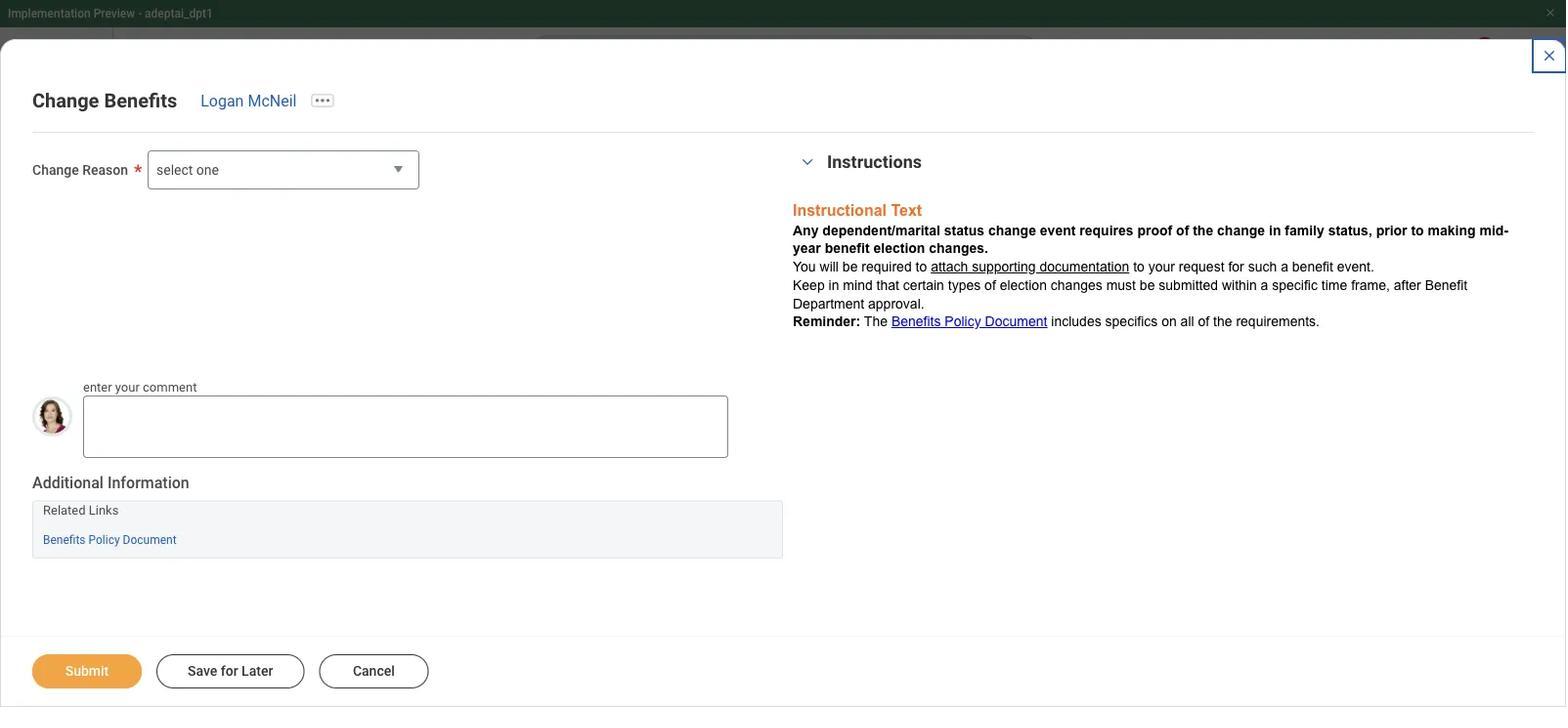Task type: locate. For each thing, give the bounding box(es) containing it.
0 horizontal spatial a
[[1261, 278, 1269, 293]]

save for later button
[[156, 655, 304, 689]]

benefit up will
[[825, 241, 870, 256]]

1 horizontal spatial to
[[1133, 260, 1145, 275]]

mid-
[[1480, 223, 1509, 238]]

for down liberty
[[221, 664, 238, 680]]

your inside instructional text any dependent/marital status change event requires proof of the change in family status, prior to making mid- year benefit election changes. you will be required to attach supporting documentation to your request for such a benefit event. keep in mind that certain types of election changes must be submitted within a specific time frame, after benefit department approval. reminder: the benefits policy document includes specifics on all of the requirements.
[[1149, 260, 1175, 275]]

be up mind
[[843, 260, 858, 275]]

any
[[793, 223, 819, 238]]

for up within
[[1228, 260, 1244, 275]]

benefits inside button
[[183, 179, 234, 196]]

status,
[[1328, 223, 1373, 238]]

0 horizontal spatial change
[[988, 223, 1036, 238]]

1 horizontal spatial logan
[[274, 114, 317, 132]]

time
[[1322, 278, 1348, 293]]

toolbar
[[1318, 236, 1527, 266]]

elections
[[170, 111, 250, 134]]

mcneil right pat
[[1010, 636, 1046, 650]]

3 row from the top
[[102, 388, 1527, 455]]

the down employee cost (monthly) on the top right of page
[[1213, 315, 1232, 330]]

1 vertical spatial benefits policy document link
[[43, 530, 177, 548]]

in down will
[[829, 278, 839, 293]]

group
[[145, 639, 179, 653]]

vision up vsp
[[110, 474, 146, 489]]

(monthly)
[[1220, 300, 1271, 314], [1360, 300, 1410, 314], [1467, 300, 1517, 314]]

benefits policy document link down links on the left bottom of page
[[43, 530, 177, 548]]

benefit down fullscreen icon
[[1425, 278, 1468, 293]]

within
[[1222, 278, 1257, 293]]

2 horizontal spatial mcneil
[[1010, 636, 1046, 650]]

instructional
[[793, 202, 887, 220]]

2 horizontal spatial of
[[1198, 315, 1210, 330]]

benefit up reason
[[102, 111, 165, 134]]

$75,000
[[518, 636, 560, 650]]

logan
[[201, 91, 244, 110], [274, 114, 317, 132]]

0 vertical spatial logan
[[201, 91, 244, 110]]

additional information region
[[32, 473, 783, 559]]

1 vertical spatial a
[[1261, 278, 1269, 293]]

benefit left credit at the top of the page
[[1446, 285, 1483, 298]]

2 row from the top
[[102, 321, 1527, 388]]

be
[[843, 260, 858, 275], [1140, 278, 1155, 293]]

logan mcneil up elections
[[201, 91, 297, 110]]

2 (monthly) from the left
[[1360, 300, 1410, 314]]

benefits inside instructional text any dependent/marital status change event requires proof of the change in family status, prior to making mid- year benefit election changes. you will be required to attach supporting documentation to your request for such a benefit event. keep in mind that certain types of election changes must be submitted within a specific time frame, after benefit department approval. reminder: the benefits policy document includes specifics on all of the requirements.
[[892, 315, 941, 330]]

navigation pane region
[[0, 90, 63, 708]]

0 vertical spatial logan mcneil
[[201, 91, 297, 110]]

0 horizontal spatial election
[[874, 241, 925, 256]]

1 row from the top
[[102, 266, 1527, 321]]

0 horizontal spatial for
[[221, 664, 238, 680]]

1 vertical spatial be
[[1140, 278, 1155, 293]]

election
[[874, 241, 925, 256], [1000, 278, 1047, 293]]

(monthly) down cost
[[1220, 300, 1271, 314]]

1 vertical spatial in
[[829, 278, 839, 293]]

logan mcneil link for elections
[[274, 114, 370, 132]]

you
[[793, 260, 816, 275]]

2 vertical spatial mcneil
[[1010, 636, 1046, 650]]

change benefits down select one on the top left of the page
[[133, 179, 234, 196]]

logan mcneil link up elections
[[201, 91, 297, 110]]

of right proof
[[1176, 223, 1189, 238]]

to
[[1411, 223, 1424, 238], [916, 260, 927, 275], [1133, 260, 1145, 275]]

0 horizontal spatial mcneil
[[248, 91, 297, 110]]

1 vertical spatial for
[[221, 664, 238, 680]]

0 horizontal spatial in
[[829, 278, 839, 293]]

mcneil inside change benefits "dialog"
[[248, 91, 297, 110]]

1 vertical spatial document
[[123, 534, 177, 548]]

policy inside instructional text any dependent/marital status change event requires proof of the change in family status, prior to making mid- year benefit election changes. you will be required to attach supporting documentation to your request for such a benefit event. keep in mind that certain types of election changes must be submitted within a specific time frame, after benefit department approval. reminder: the benefits policy document includes specifics on all of the requirements.
[[945, 315, 981, 330]]

mcneil for change benefits
[[248, 91, 297, 110]]

basic group life - liberty mutual  (employee) link
[[110, 635, 287, 673]]

0 vertical spatial benefit
[[825, 241, 870, 256]]

specifics
[[1105, 315, 1158, 330]]

0 horizontal spatial be
[[843, 260, 858, 275]]

1 (monthly) from the left
[[1220, 300, 1271, 314]]

dependent/marital
[[823, 223, 941, 238]]

policy down types at the top of page
[[945, 315, 981, 330]]

vision left "service"
[[157, 474, 192, 489]]

0 horizontal spatial your
[[115, 380, 140, 395]]

0 horizontal spatial document
[[123, 534, 177, 548]]

election up beneficiaries at the top right of the page
[[1000, 278, 1047, 293]]

row containing calculated coverage
[[102, 266, 1527, 321]]

0 vertical spatial mcneil
[[248, 91, 297, 110]]

2 horizontal spatial (monthly)
[[1467, 300, 1517, 314]]

1 horizontal spatial policy
[[945, 315, 981, 330]]

to up expand/collapse chart image
[[1411, 223, 1424, 238]]

of down supporting
[[985, 278, 996, 293]]

pat mcneil
[[989, 636, 1046, 650]]

(monthly) inside employee cost (monthly)
[[1220, 300, 1271, 314]]

1 horizontal spatial mcneil
[[321, 114, 370, 132]]

your up submitted
[[1149, 260, 1175, 275]]

keep
[[793, 278, 825, 293]]

calculated coverage button
[[715, 267, 819, 320]]

benefit
[[825, 241, 870, 256], [1292, 260, 1333, 275]]

adeptai_dpt1
[[145, 7, 213, 21]]

logan mcneil link for benefits
[[201, 91, 297, 110]]

benefits inside additional information region
[[43, 534, 86, 548]]

logan mcneil inside change benefits "dialog"
[[201, 91, 297, 110]]

notifications large image
[[1408, 49, 1427, 68]]

logan mcneil link inside change benefits "dialog"
[[201, 91, 297, 110]]

benefit up employer
[[1292, 260, 1333, 275]]

0 horizontal spatial benefit
[[825, 241, 870, 256]]

additional information
[[32, 474, 189, 493]]

column header
[[102, 266, 296, 321], [296, 266, 403, 321], [403, 266, 510, 321], [510, 266, 715, 321]]

benefit inside instructional text any dependent/marital status change event requires proof of the change in family status, prior to making mid- year benefit election changes. you will be required to attach supporting documentation to your request for such a benefit event. keep in mind that certain types of election changes must be submitted within a specific time frame, after benefit department approval. reminder: the benefits policy document includes specifics on all of the requirements.
[[1425, 278, 1468, 293]]

1 vertical spatial mcneil
[[321, 114, 370, 132]]

4 column header from the left
[[510, 266, 715, 321]]

employee cost (monthly) button
[[1132, 267, 1280, 320]]

reason
[[82, 162, 128, 178]]

2 vertical spatial of
[[1198, 315, 1210, 330]]

1 horizontal spatial document
[[985, 315, 1048, 330]]

benefits down related
[[43, 534, 86, 548]]

2 vision from the left
[[157, 474, 192, 489]]

close environment banner image
[[1545, 7, 1557, 19]]

1 horizontal spatial of
[[1176, 223, 1189, 238]]

01/01/2005 up cancel button
[[411, 636, 473, 650]]

1 vertical spatial election
[[1000, 278, 1047, 293]]

inbox large image
[[1463, 49, 1482, 68]]

related
[[43, 503, 86, 518]]

0 vertical spatial a
[[1281, 260, 1289, 275]]

0 horizontal spatial (monthly)
[[1220, 300, 1271, 314]]

change benefits up reason
[[32, 89, 177, 112]]

action bar region
[[32, 655, 429, 689]]

1 vertical spatial logan mcneil link
[[274, 114, 370, 132]]

enter your comment
[[83, 380, 197, 395]]

change
[[32, 89, 99, 112], [32, 162, 79, 178], [133, 179, 180, 196], [306, 179, 353, 196]]

policy down links on the left bottom of page
[[89, 534, 120, 548]]

row
[[102, 266, 1527, 321], [102, 321, 1527, 388], [102, 388, 1527, 455], [102, 571, 1527, 620], [102, 687, 1527, 708]]

1 horizontal spatial your
[[1149, 260, 1175, 275]]

benefit
[[102, 111, 165, 134], [1425, 278, 1468, 293], [1446, 285, 1483, 298]]

1 horizontal spatial 01/01/2005
[[411, 636, 473, 650]]

expand/collapse chart image
[[1400, 241, 1422, 262]]

your right enter
[[115, 380, 140, 395]]

implementation
[[8, 7, 91, 21]]

be right must
[[1140, 278, 1155, 293]]

change
[[988, 223, 1036, 238], [1217, 223, 1265, 238]]

healthcare fsa - shps row
[[102, 522, 1527, 571]]

change reason
[[32, 162, 128, 178]]

to up must
[[1133, 260, 1145, 275]]

instructional text any dependent/marital status change event requires proof of the change in family status, prior to making mid- year benefit election changes. you will be required to attach supporting documentation to your request for such a benefit event. keep in mind that certain types of election changes must be submitted within a specific time frame, after benefit department approval. reminder: the benefits policy document includes specifics on all of the requirements.
[[793, 202, 1509, 330]]

1 horizontal spatial benefits policy document link
[[892, 315, 1048, 330]]

enter your comment text field
[[83, 396, 728, 459]]

1 horizontal spatial (monthly)
[[1360, 300, 1410, 314]]

1 horizontal spatial for
[[1228, 260, 1244, 275]]

- inside vision - vision service plan vsp
[[149, 474, 153, 489]]

for inside instructional text any dependent/marital status change event requires proof of the change in family status, prior to making mid- year benefit election changes. you will be required to attach supporting documentation to your request for such a benefit event. keep in mind that certain types of election changes must be submitted within a specific time frame, after benefit department approval. reminder: the benefits policy document includes specifics on all of the requirements.
[[1228, 260, 1244, 275]]

1 vertical spatial policy
[[89, 534, 120, 548]]

change up such
[[1217, 223, 1265, 238]]

election up required
[[874, 241, 925, 256]]

(monthly) inside benefit credit (monthly)
[[1467, 300, 1517, 314]]

mcneil up elections
[[248, 91, 297, 110]]

logan inside change benefits "dialog"
[[201, 91, 244, 110]]

3 (monthly) from the left
[[1467, 300, 1517, 314]]

1 horizontal spatial vision
[[157, 474, 192, 489]]

4 row from the top
[[102, 571, 1527, 620]]

for
[[1228, 260, 1244, 275], [221, 664, 238, 680]]

0 vertical spatial for
[[1228, 260, 1244, 275]]

benefits policy document link down types at the top of page
[[892, 315, 1048, 330]]

specific
[[1272, 278, 1318, 293]]

benefits down "one"
[[183, 179, 234, 196]]

employer
[[1293, 285, 1342, 298]]

required
[[862, 260, 912, 275]]

employee cost (monthly)
[[1192, 285, 1271, 314]]

(monthly) inside employer contribution (monthly)
[[1360, 300, 1410, 314]]

mutual
[[110, 658, 150, 673]]

0 vertical spatial document
[[985, 315, 1048, 330]]

in left family
[[1269, 223, 1281, 238]]

0 vertical spatial policy
[[945, 315, 981, 330]]

logan mcneil link up select one dropdown button
[[274, 114, 370, 132]]

0 horizontal spatial vision
[[110, 474, 146, 489]]

0 vertical spatial your
[[1149, 260, 1175, 275]]

calculated
[[754, 285, 810, 298]]

0 vertical spatial benefits policy document link
[[892, 315, 1048, 330]]

$75,000.00
[[753, 636, 811, 650]]

1 vertical spatial benefit
[[1292, 260, 1333, 275]]

request
[[1179, 260, 1225, 275]]

logan mcneil up select one dropdown button
[[274, 114, 370, 132]]

0 horizontal spatial 01/01/2005
[[304, 636, 366, 650]]

1 vertical spatial logan mcneil
[[274, 114, 370, 132]]

0 horizontal spatial benefits policy document link
[[43, 530, 177, 548]]

cancel
[[353, 664, 395, 680]]

benefit for benefit credit (monthly)
[[1446, 285, 1483, 298]]

0 horizontal spatial policy
[[89, 534, 120, 548]]

1 vertical spatial change benefits
[[133, 179, 234, 196]]

beneficiaries
[[990, 300, 1059, 314]]

0 vertical spatial in
[[1269, 223, 1281, 238]]

a up 'specific'
[[1281, 260, 1289, 275]]

0 vertical spatial be
[[843, 260, 858, 275]]

to up certain
[[916, 260, 927, 275]]

0 vertical spatial change benefits
[[32, 89, 177, 112]]

select
[[156, 162, 193, 178]]

(monthly) down contribution
[[1360, 300, 1410, 314]]

0 vertical spatial logan mcneil link
[[201, 91, 297, 110]]

- inside basic group life - liberty mutual  (employee)
[[207, 639, 211, 653]]

change left the retirement
[[306, 179, 353, 196]]

one
[[196, 162, 219, 178]]

types
[[948, 278, 981, 293]]

your
[[1149, 260, 1175, 275], [115, 380, 140, 395]]

logan mcneil
[[201, 91, 297, 110], [274, 114, 370, 132]]

implementation preview -   adeptai_dpt1
[[8, 7, 213, 21]]

benefits down approval.
[[892, 315, 941, 330]]

0 horizontal spatial to
[[916, 260, 927, 275]]

cell
[[102, 321, 296, 388], [296, 321, 403, 388], [403, 321, 510, 388], [510, 321, 715, 388], [715, 321, 820, 388], [820, 321, 981, 388], [981, 321, 1132, 388], [1132, 321, 1281, 388], [1281, 321, 1420, 388], [1420, 321, 1527, 388], [102, 388, 296, 455], [296, 388, 403, 455], [403, 388, 510, 455], [510, 388, 715, 455], [715, 388, 820, 455], [820, 388, 981, 455], [981, 388, 1132, 455], [1132, 388, 1281, 455], [1281, 388, 1420, 455], [1420, 388, 1527, 455], [296, 455, 403, 522], [403, 455, 510, 522], [510, 455, 715, 522], [715, 455, 820, 522], [820, 455, 981, 522], [981, 455, 1132, 522], [1132, 455, 1281, 522], [1281, 455, 1420, 522], [1420, 455, 1527, 522], [296, 522, 403, 571], [403, 522, 510, 571], [510, 522, 715, 571], [715, 522, 820, 571], [820, 522, 981, 571], [981, 522, 1132, 571], [1132, 522, 1281, 571], [1281, 522, 1420, 571], [1420, 522, 1527, 571], [102, 571, 296, 620], [296, 571, 403, 620], [403, 571, 510, 620], [510, 571, 715, 620], [715, 571, 820, 620], [820, 571, 981, 620], [981, 571, 1132, 620], [1132, 571, 1281, 620], [1281, 571, 1420, 620], [1420, 571, 1527, 620], [1132, 620, 1281, 687], [1420, 620, 1527, 687], [1281, 687, 1420, 708], [1420, 687, 1527, 708]]

01/01/2005
[[304, 636, 366, 650], [411, 636, 473, 650]]

changes.
[[929, 241, 988, 256]]

01/01/2005 up 'cancel'
[[304, 636, 366, 650]]

after
[[1394, 278, 1421, 293]]

attach
[[931, 260, 968, 275]]

1 01/01/2005 from the left
[[304, 636, 366, 650]]

change benefits
[[32, 89, 177, 112], [133, 179, 234, 196]]

1 vertical spatial logan
[[274, 114, 317, 132]]

event.
[[1337, 260, 1375, 275]]

5 row from the top
[[102, 687, 1527, 708]]

credit
[[1486, 285, 1517, 298]]

logan up elections
[[201, 91, 244, 110]]

instructions group
[[793, 151, 1534, 350]]

mcneil up select one dropdown button
[[321, 114, 370, 132]]

the up request
[[1193, 223, 1214, 238]]

a down such
[[1261, 278, 1269, 293]]

0 horizontal spatial of
[[985, 278, 996, 293]]

benefits policy document link
[[892, 315, 1048, 330], [43, 530, 177, 548]]

(monthly) down credit at the top of the page
[[1467, 300, 1517, 314]]

1 vision from the left
[[110, 474, 146, 489]]

benefits policy document link inside instructions group
[[892, 315, 1048, 330]]

change left reason
[[32, 162, 79, 178]]

submit
[[65, 664, 109, 680]]

change up supporting
[[988, 223, 1036, 238]]

mcneil for benefit elections
[[321, 114, 370, 132]]

1 horizontal spatial change
[[1217, 223, 1265, 238]]

0 horizontal spatial logan
[[201, 91, 244, 110]]

benefit inside benefit credit (monthly)
[[1446, 285, 1483, 298]]

of right the "all"
[[1198, 315, 1210, 330]]

family
[[1285, 223, 1325, 238]]

logan up select one dropdown button
[[274, 114, 317, 132]]



Task type: describe. For each thing, give the bounding box(es) containing it.
preview
[[94, 7, 135, 21]]

export to excel image
[[1327, 241, 1348, 262]]

enter
[[83, 380, 112, 395]]

basic group life - liberty mutual  (employee) row
[[102, 620, 1527, 687]]

making
[[1428, 223, 1476, 238]]

changes
[[1051, 278, 1103, 293]]

employee
[[1192, 285, 1244, 298]]

benefit elections
[[102, 111, 250, 134]]

pat mcneil link
[[989, 632, 1046, 650]]

0 vertical spatial election
[[874, 241, 925, 256]]

employee's photo (logan mcneil) image
[[32, 397, 72, 437]]

shps
[[209, 541, 242, 556]]

(monthly) for contribution
[[1360, 300, 1410, 314]]

logan for elections
[[274, 114, 317, 132]]

employer contribution (monthly)
[[1293, 285, 1410, 314]]

event
[[1040, 223, 1076, 238]]

later
[[242, 664, 273, 680]]

(monthly) for credit
[[1467, 300, 1517, 314]]

service
[[195, 474, 237, 489]]

vision - vision service plan vsp
[[110, 474, 266, 508]]

1 column header from the left
[[102, 266, 296, 321]]

change benefits button
[[102, 168, 265, 207]]

mcneil inside basic group life - liberty mutual  (employee) row
[[1010, 636, 1046, 650]]

plan
[[241, 474, 266, 489]]

table image
[[1477, 240, 1497, 259]]

related links
[[43, 503, 119, 518]]

fsa
[[176, 541, 199, 556]]

savings
[[427, 179, 475, 196]]

change down select
[[133, 179, 180, 196]]

1 vertical spatial the
[[1213, 315, 1232, 330]]

2 column header from the left
[[296, 266, 403, 321]]

1 horizontal spatial in
[[1269, 223, 1281, 238]]

3 column header from the left
[[403, 266, 510, 321]]

select one button
[[148, 151, 419, 191]]

liberty
[[214, 639, 254, 653]]

year
[[793, 241, 821, 256]]

additional
[[32, 474, 104, 493]]

submit button
[[32, 655, 142, 689]]

document inside additional information region
[[123, 534, 177, 548]]

$33.00
[[1375, 636, 1411, 650]]

mind
[[843, 278, 873, 293]]

1 horizontal spatial be
[[1140, 278, 1155, 293]]

benefits policy document link inside additional information region
[[43, 530, 177, 548]]

certain
[[903, 278, 944, 293]]

beneficiaries button
[[981, 267, 1131, 320]]

cost
[[1246, 285, 1271, 298]]

export to excel image
[[1457, 115, 1480, 139]]

basic group life - liberty mutual  (employee)
[[110, 639, 254, 673]]

change up change reason
[[32, 89, 99, 112]]

close edit position image
[[1542, 48, 1558, 64]]

instructions button
[[827, 152, 922, 173]]

the
[[864, 315, 888, 330]]

life
[[183, 639, 204, 653]]

0 vertical spatial of
[[1176, 223, 1189, 238]]

information
[[107, 474, 189, 493]]

document inside instructional text any dependent/marital status change event requires proof of the change in family status, prior to making mid- year benefit election changes. you will be required to attach supporting documentation to your request for such a benefit event. keep in mind that certain types of election changes must be submitted within a specific time frame, after benefit department approval. reminder: the benefits policy document includes specifics on all of the requirements.
[[985, 315, 1048, 330]]

1 horizontal spatial a
[[1281, 260, 1289, 275]]

implementation preview -   adeptai_dpt1 banner
[[0, 0, 1566, 90]]

1 vertical spatial your
[[115, 380, 140, 395]]

comment
[[143, 380, 197, 395]]

change retirement savings
[[306, 179, 475, 196]]

change retirement savings button
[[275, 168, 506, 207]]

vsp
[[110, 494, 135, 508]]

2 01/01/2005 from the left
[[411, 636, 473, 650]]

- inside banner
[[138, 7, 142, 21]]

calculated coverage
[[754, 285, 810, 314]]

(monthly) for cost
[[1220, 300, 1271, 314]]

includes
[[1051, 315, 1102, 330]]

change benefits inside "dialog"
[[32, 89, 177, 112]]

save
[[188, 664, 217, 680]]

dashboard image
[[20, 173, 43, 197]]

approval.
[[868, 296, 925, 311]]

view printable version (pdf) image
[[1504, 115, 1527, 139]]

2 horizontal spatial to
[[1411, 223, 1424, 238]]

benefits up select
[[104, 89, 177, 112]]

contribution
[[1345, 285, 1410, 298]]

benefit for benefit elections
[[102, 111, 165, 134]]

logan mcneil for change benefits
[[201, 91, 297, 110]]

supporting
[[972, 260, 1036, 275]]

text
[[891, 202, 922, 220]]

employer contribution (monthly) button
[[1281, 267, 1419, 320]]

1 horizontal spatial election
[[1000, 278, 1047, 293]]

policy inside benefits policy document link
[[89, 534, 120, 548]]

department
[[793, 296, 864, 311]]

vision - vision service plan vsp row
[[102, 455, 1527, 522]]

requirements.
[[1236, 315, 1320, 330]]

proof
[[1138, 223, 1173, 238]]

frame,
[[1351, 278, 1390, 293]]

profile logan mcneil element
[[1500, 37, 1555, 80]]

dependents
[[829, 300, 891, 314]]

save for later
[[188, 664, 273, 680]]

1 vertical spatial of
[[985, 278, 996, 293]]

change benefits dialog
[[0, 39, 1566, 708]]

for inside save for later button
[[221, 664, 238, 680]]

chevron down image
[[796, 155, 819, 169]]

select one
[[156, 162, 219, 178]]

basic
[[110, 639, 142, 653]]

1 change from the left
[[988, 223, 1036, 238]]

healthcare fsa - shps link
[[110, 538, 242, 558]]

logan for benefits
[[201, 91, 244, 110]]

worksheets image
[[1351, 241, 1375, 264]]

dependents button
[[820, 267, 980, 320]]

pat
[[989, 636, 1007, 650]]

cancel button
[[319, 655, 429, 689]]

prior
[[1376, 223, 1408, 238]]

submitted
[[1159, 278, 1218, 293]]

must
[[1106, 278, 1136, 293]]

benefits policy document
[[43, 534, 177, 548]]

fullscreen image
[[1449, 241, 1471, 262]]

2 change from the left
[[1217, 223, 1265, 238]]

change benefits inside button
[[133, 179, 234, 196]]

requires
[[1080, 223, 1134, 238]]

reminder:
[[793, 315, 861, 330]]

logan mcneil for benefit elections
[[274, 114, 370, 132]]

documentation
[[1040, 260, 1130, 275]]

instructions
[[827, 152, 922, 173]]

1 horizontal spatial benefit
[[1292, 260, 1333, 275]]

benefit credit (monthly)
[[1446, 285, 1517, 314]]

(employee)
[[153, 658, 218, 673]]

0 vertical spatial the
[[1193, 223, 1214, 238]]

such
[[1248, 260, 1277, 275]]

retirement
[[356, 179, 423, 196]]

that
[[877, 278, 899, 293]]



Task type: vqa. For each thing, say whether or not it's contained in the screenshot.
Cost's (monthly)
yes



